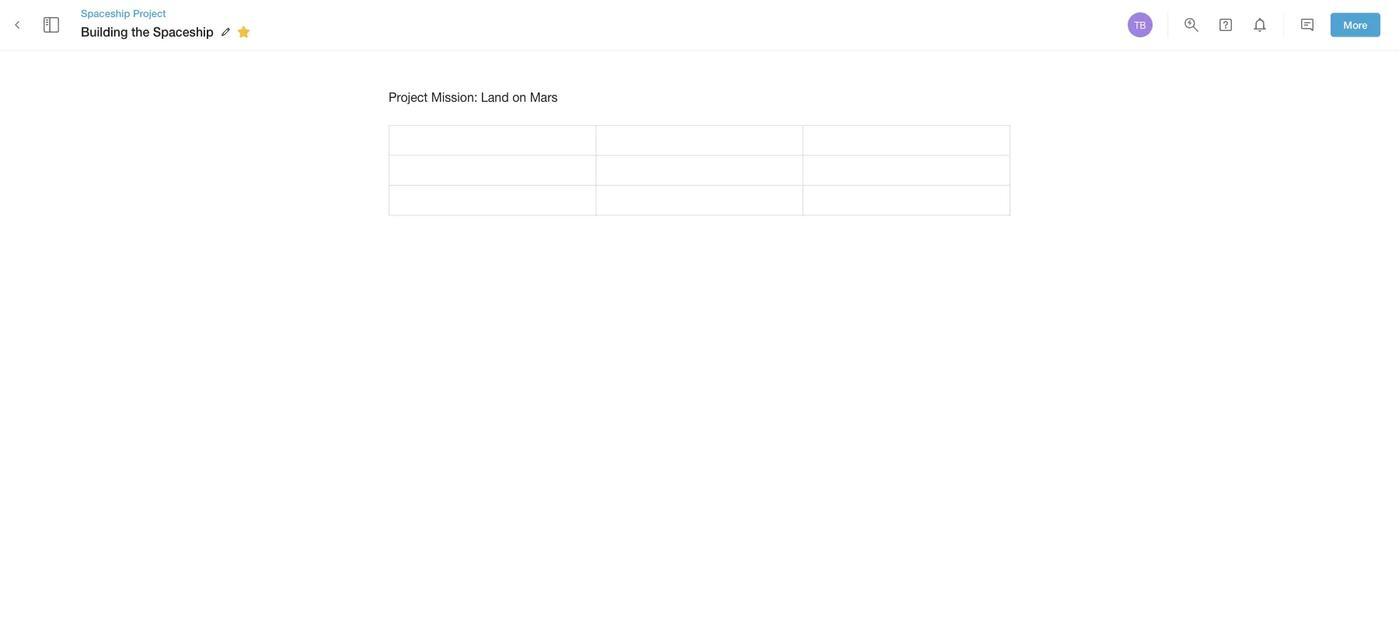 Task type: locate. For each thing, give the bounding box(es) containing it.
1 vertical spatial spaceship
[[153, 24, 214, 39]]

the
[[131, 24, 149, 39]]

spaceship
[[81, 7, 130, 19], [153, 24, 214, 39]]

spaceship down the spaceship project link
[[153, 24, 214, 39]]

0 horizontal spatial spaceship
[[81, 7, 130, 19]]

building
[[81, 24, 128, 39]]

project left mission:
[[389, 90, 428, 104]]

1 horizontal spatial project
[[389, 90, 428, 104]]

more
[[1344, 19, 1368, 31]]

spaceship project link
[[81, 6, 256, 20]]

0 horizontal spatial project
[[133, 7, 166, 19]]

0 vertical spatial spaceship
[[81, 7, 130, 19]]

mission:
[[431, 90, 478, 104]]

project inside the spaceship project link
[[133, 7, 166, 19]]

1 vertical spatial project
[[389, 90, 428, 104]]

tb button
[[1125, 10, 1155, 40]]

project up building the spaceship
[[133, 7, 166, 19]]

project
[[133, 7, 166, 19], [389, 90, 428, 104]]

on
[[512, 90, 526, 104]]

spaceship up building
[[81, 7, 130, 19]]

0 vertical spatial project
[[133, 7, 166, 19]]



Task type: vqa. For each thing, say whether or not it's contained in the screenshot.
BOOKMARK Icon
no



Task type: describe. For each thing, give the bounding box(es) containing it.
project mission: land on mars
[[389, 90, 558, 104]]

remove favorite image
[[235, 23, 253, 41]]

tb
[[1134, 19, 1146, 30]]

building the spaceship
[[81, 24, 214, 39]]

land
[[481, 90, 509, 104]]

1 horizontal spatial spaceship
[[153, 24, 214, 39]]

spaceship project
[[81, 7, 166, 19]]

mars
[[530, 90, 558, 104]]

more button
[[1331, 13, 1380, 37]]



